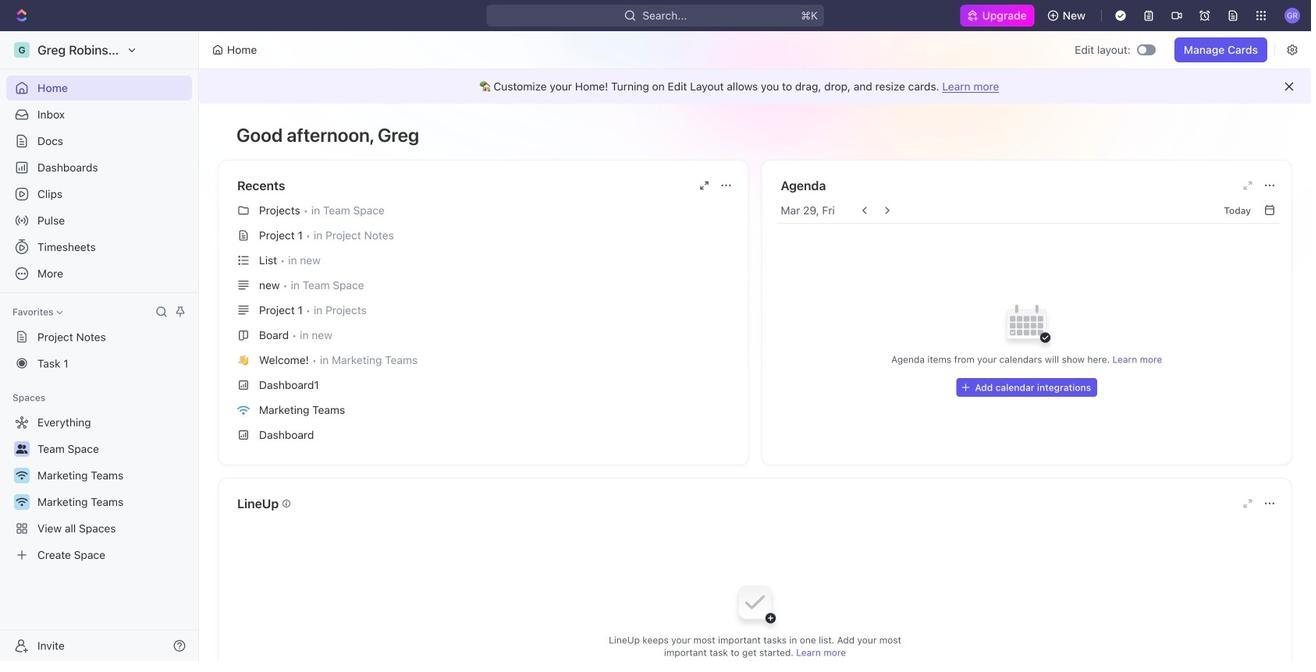 Task type: locate. For each thing, give the bounding box(es) containing it.
alert
[[199, 69, 1311, 104]]

0 vertical spatial wifi image
[[237, 406, 250, 416]]

wifi image
[[237, 406, 250, 416], [16, 498, 28, 507]]

wifi image
[[16, 471, 28, 481]]

0 horizontal spatial wifi image
[[16, 498, 28, 507]]

tree
[[6, 411, 192, 568]]

user group image
[[16, 445, 28, 454]]



Task type: vqa. For each thing, say whether or not it's contained in the screenshot.
the leftmost All
no



Task type: describe. For each thing, give the bounding box(es) containing it.
1 horizontal spatial wifi image
[[237, 406, 250, 416]]

1 vertical spatial wifi image
[[16, 498, 28, 507]]

tree inside sidebar navigation
[[6, 411, 192, 568]]

sidebar navigation
[[0, 31, 202, 662]]

greg robinson's workspace, , element
[[14, 42, 30, 58]]



